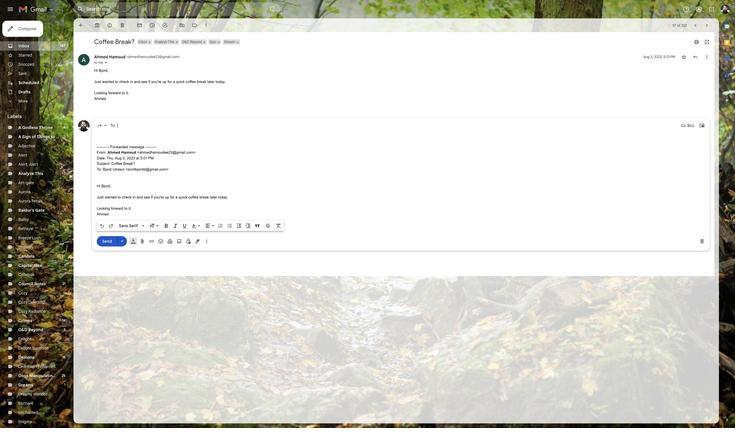 Task type: vqa. For each thing, say whether or not it's contained in the screenshot.
HEY
no



Task type: describe. For each thing, give the bounding box(es) containing it.
d&d beyond link
[[18, 327, 43, 333]]

search mail image
[[75, 4, 86, 14]]

send
[[102, 239, 112, 244]]

collapse link
[[18, 272, 34, 277]]

4
[[64, 125, 66, 130]]

enchant
[[18, 401, 33, 406]]

cozy radiance link
[[18, 309, 45, 314]]

9 - from the left
[[107, 145, 108, 149]]

3, inside ---------- forwarded message --------- from: ahmed hamoud <ahmedhamoudee23@gmail.com> date: thu, aug 3, 2023 at 5:01 pm subject: coffee break? to: bjord umlaut <sicritbjordd@gmail.com>
[[123, 156, 126, 160]]

compose
[[18, 26, 36, 31]]

insert link ‪(⌘k)‬ image
[[149, 238, 155, 244]]

<ahmedhamoudee23@gmail.com>
[[137, 150, 196, 155]]

looking inside message body text field
[[97, 206, 110, 211]]

sent
[[18, 71, 27, 76]]

quick inside message body text field
[[179, 195, 188, 199]]

21 for council notes
[[62, 282, 66, 286]]

0 horizontal spatial alert
[[18, 153, 27, 158]]

d&d beyond for d&d beyond button
[[182, 40, 202, 44]]

gmail image
[[18, 3, 50, 15]]

this for the analyze this link
[[35, 171, 43, 176]]

council notes link
[[18, 281, 46, 287]]

snoozed
[[18, 62, 34, 67]]

just wanted to check in and see if you're up for a quick coffee break later today. inside message body text field
[[97, 195, 228, 199]]

cozy for the cozy link at left bottom
[[18, 291, 28, 296]]

enchanted link
[[18, 410, 38, 415]]

cozy link
[[18, 291, 28, 296]]

1 for baldur's gate
[[64, 208, 66, 212]]

0 vertical spatial hamoud
[[109, 54, 126, 59]]

older image
[[705, 22, 710, 28]]

wanted inside message body text field
[[105, 195, 117, 199]]

21 for candela
[[62, 254, 66, 258]]

thu,
[[107, 156, 114, 160]]

main menu image
[[7, 6, 14, 13]]

quote ‪(⌘⇧9)‬ image
[[255, 223, 260, 229]]

Search mail text field
[[86, 6, 253, 12]]

starred
[[18, 53, 32, 58]]

type of response image
[[97, 123, 103, 128]]

delight for delight link
[[18, 337, 31, 342]]

capital
[[18, 263, 32, 268]]

hamoud inside ---------- forwarded message --------- from: ahmed hamoud <ahmedhamoudee23@gmail.com> date: thu, aug 3, 2023 at 5:01 pm subject: coffee break? to: bjord umlaut <sicritbjordd@gmail.com>
[[121, 150, 136, 155]]

cozy dewdrop
[[18, 300, 45, 305]]

analyze this button
[[154, 39, 175, 45]]

lush
[[32, 235, 41, 241]]

aurora link
[[18, 189, 31, 195]]

discard draft ‪(⌘⇧d)‬ image
[[700, 238, 706, 244]]

6
[[64, 90, 66, 94]]

if inside message body text field
[[151, 195, 153, 199]]

a godless throne
[[18, 125, 53, 130]]

0 vertical spatial later
[[207, 80, 215, 84]]

cozy radiance
[[18, 309, 45, 314]]

18
[[62, 355, 66, 360]]

18 - from the left
[[154, 145, 155, 149]]

0 vertical spatial break
[[197, 80, 206, 84]]

1 horizontal spatial of
[[678, 23, 681, 27]]

looking forward to it, ahmed inside message body text field
[[97, 206, 132, 216]]

attach files image
[[140, 238, 145, 244]]

dewdrop enchanted
[[18, 364, 55, 369]]

aurora for "aurora" link
[[18, 189, 31, 195]]

25
[[62, 374, 66, 378]]

0 vertical spatial hi bjord,
[[94, 68, 109, 73]]

8 - from the left
[[106, 145, 107, 149]]

aug inside 'cell'
[[644, 55, 650, 59]]

insert photo image
[[176, 238, 182, 244]]

starred link
[[18, 53, 32, 58]]

dewdrop enchanted link
[[18, 364, 55, 369]]

sans serif
[[119, 223, 138, 228]]

break inside message body text field
[[200, 195, 209, 199]]

numbered list ‪(⌘⇧7)‬ image
[[218, 223, 224, 229]]

ahmed inside ---------- forwarded message --------- from: ahmed hamoud <ahmedhamoudee23@gmail.com> date: thu, aug 3, 2023 at 5:01 pm subject: coffee break? to: bjord umlaut <sicritbjordd@gmail.com>
[[108, 150, 120, 155]]

aurora petals link
[[18, 199, 43, 204]]

indent more ‪(⌘])‬ image
[[245, 223, 251, 229]]

1 vertical spatial alert
[[29, 162, 38, 167]]

bcc link
[[688, 122, 695, 129]]

sign
[[22, 134, 31, 139]]

0 vertical spatial for
[[168, 80, 172, 84]]

bjord
[[103, 167, 112, 171]]

adjective
[[18, 143, 35, 149]]

snooze image
[[149, 22, 155, 28]]

0 vertical spatial it,
[[126, 91, 129, 95]]

things
[[37, 134, 50, 139]]

bulleted list ‪(⌘⇧8)‬ image
[[227, 223, 233, 229]]

7 - from the left
[[104, 145, 106, 149]]

Message Body text field
[[97, 133, 706, 217]]

send button
[[97, 236, 118, 247]]

delight sunshine
[[18, 346, 49, 351]]

bcc
[[688, 123, 695, 128]]

16 - from the left
[[152, 145, 153, 149]]

delight for delight sunshine
[[18, 346, 31, 351]]

d&d beyond for d&d beyond link
[[18, 327, 43, 333]]

2 - from the left
[[98, 145, 99, 149]]

0 vertical spatial and
[[134, 80, 140, 84]]

5 - from the left
[[102, 145, 103, 149]]

d&d for d&d beyond button
[[182, 40, 189, 44]]

aurora petals
[[18, 199, 43, 204]]

formatting options toolbar
[[97, 221, 284, 231]]

settings image
[[696, 6, 703, 13]]

dogs manipulating time
[[18, 373, 65, 379]]

1 vertical spatial enchanted
[[18, 410, 38, 415]]

later inside message body text field
[[210, 195, 217, 199]]

notes
[[34, 281, 46, 287]]

12 - from the left
[[147, 145, 148, 149]]

up inside message body text field
[[165, 195, 169, 199]]

0 vertical spatial looking forward to it, ahmed
[[94, 91, 129, 101]]

back to inbox image
[[78, 22, 84, 28]]

ahmed hamoud < ahmedhamoudee23@gmail.com >
[[94, 54, 180, 59]]

stream
[[224, 40, 235, 44]]

in inside message body text field
[[133, 195, 136, 199]]

adjective link
[[18, 143, 35, 149]]

d&d for d&d beyond link
[[18, 327, 27, 333]]

epic
[[210, 40, 216, 44]]

labels navigation
[[0, 18, 74, 428]]

coffee break?
[[94, 38, 135, 46]]

Not starred checkbox
[[682, 54, 687, 60]]

candela
[[18, 254, 35, 259]]

dreamy wander link
[[18, 392, 47, 397]]

time
[[56, 373, 65, 379]]

d&d beyond button
[[181, 39, 203, 45]]

capital idea link
[[18, 263, 42, 268]]

sans
[[119, 223, 128, 228]]

coffee inside message body text field
[[189, 195, 199, 199]]

5:01 pm inside 'cell'
[[664, 55, 676, 59]]

break? inside ---------- forwarded message --------- from: ahmed hamoud <ahmedhamoudee23@gmail.com> date: thu, aug 3, 2023 at 5:01 pm subject: coffee break? to: bjord umlaut <sicritbjordd@gmail.com>
[[123, 162, 135, 166]]

forwarded
[[110, 145, 128, 149]]

10 - from the left
[[108, 145, 109, 149]]

and inside message body text field
[[137, 195, 143, 199]]

not starred image
[[682, 54, 687, 60]]

0 vertical spatial dewdrop
[[29, 300, 45, 305]]

beyond for d&d beyond link
[[28, 327, 43, 333]]

to inside labels navigation
[[51, 134, 55, 139]]

drafts
[[18, 89, 31, 95]]

0 vertical spatial coffee
[[186, 80, 196, 84]]

demons link
[[18, 355, 34, 360]]

to:
[[97, 167, 102, 171]]

1 for dreams
[[64, 383, 66, 387]]

coffee inside ---------- forwarded message --------- from: ahmed hamoud <ahmedhamoudee23@gmail.com> date: thu, aug 3, 2023 at 5:01 pm subject: coffee break? to: bjord umlaut <sicritbjordd@gmail.com>
[[111, 162, 122, 166]]

2023,
[[655, 55, 663, 59]]

at
[[136, 156, 139, 160]]

capital idea
[[18, 263, 42, 268]]

delete image
[[120, 22, 125, 28]]

0 horizontal spatial if
[[148, 80, 150, 84]]

sent link
[[18, 71, 27, 76]]

ahmedhamoudee23@gmail.com
[[128, 55, 179, 59]]

sunshine
[[32, 346, 49, 351]]

candela link
[[18, 254, 35, 259]]

0 vertical spatial check
[[119, 80, 129, 84]]

1 for capital idea
[[64, 263, 66, 268]]

0 vertical spatial up
[[162, 80, 167, 84]]

cc
[[682, 123, 687, 128]]

breeze lush
[[18, 235, 41, 241]]

today. inside message body text field
[[218, 195, 228, 199]]

more options image
[[205, 238, 209, 244]]

gate
[[35, 208, 45, 213]]

council notes
[[18, 281, 46, 287]]

more
[[18, 99, 28, 104]]

labels image
[[192, 22, 198, 28]]

a godless throne link
[[18, 125, 53, 130]]

alert, alert
[[18, 162, 38, 167]]

remove formatting ‪(⌘\)‬ image
[[276, 223, 282, 229]]

1 for scheduled
[[64, 80, 66, 85]]

move to image
[[179, 22, 185, 28]]

0 vertical spatial wanted
[[102, 80, 114, 84]]

cozy for cozy dewdrop
[[18, 300, 28, 305]]

inbox button
[[138, 39, 148, 45]]

inbox for inbox button
[[139, 40, 147, 44]]

it, inside message body text field
[[129, 206, 132, 211]]

0 vertical spatial in
[[130, 80, 133, 84]]

snoozed link
[[18, 62, 34, 67]]



Task type: locate. For each thing, give the bounding box(es) containing it.
dogs
[[18, 373, 28, 379]]

1 vertical spatial aug
[[115, 156, 122, 160]]

break? up <
[[115, 38, 135, 46]]

dreamy wander
[[18, 392, 47, 397]]

analyze
[[155, 40, 167, 44], [18, 171, 34, 176]]

0 horizontal spatial this
[[35, 171, 43, 176]]

breeze lush link
[[18, 235, 41, 241]]

just wanted to check in and see if you're up for a quick coffee break later today. up bold ‪(⌘b)‬ icon
[[97, 195, 228, 199]]

to me
[[94, 60, 103, 65]]

art-gate link
[[18, 180, 34, 185]]

d&d beyond inside button
[[182, 40, 202, 44]]

1 vertical spatial looking forward to it, ahmed
[[97, 206, 132, 216]]

0 vertical spatial beyond
[[190, 40, 202, 44]]

0 vertical spatial quick
[[176, 80, 185, 84]]

analyze this inside labels navigation
[[18, 171, 43, 176]]

3, inside aug 3, 2023, 5:01 pm 'cell'
[[651, 55, 654, 59]]

2 cozy from the top
[[18, 300, 28, 305]]

1 vertical spatial forward
[[111, 206, 123, 211]]

1 vertical spatial and
[[137, 195, 143, 199]]

0 horizontal spatial d&d beyond
[[18, 327, 43, 333]]

underline ‪(⌘u)‬ image
[[182, 223, 188, 229]]

2 a from the top
[[18, 134, 21, 139]]

5:01 pm inside ---------- forwarded message --------- from: ahmed hamoud <ahmedhamoudee23@gmail.com> date: thu, aug 3, 2023 at 5:01 pm subject: coffee break? to: bjord umlaut <sicritbjordd@gmail.com>
[[140, 156, 154, 160]]

0 vertical spatial just
[[94, 80, 101, 84]]

analyze for analyze this button
[[155, 40, 167, 44]]

2 21 from the top
[[62, 282, 66, 286]]

analyze this for analyze this button
[[155, 40, 174, 44]]

None search field
[[74, 2, 281, 16]]

1 1 from the top
[[64, 80, 66, 85]]

advanced search options image
[[267, 3, 278, 15]]

1 horizontal spatial a
[[176, 195, 178, 199]]

of inside labels navigation
[[32, 134, 36, 139]]

collapse
[[18, 272, 34, 277]]

umlaut
[[113, 167, 124, 171]]

1 vertical spatial of
[[32, 134, 36, 139]]

mark as unread image
[[137, 22, 143, 28]]

see down <sicritbjordd@gmail.com>
[[144, 195, 150, 199]]

if down <sicritbjordd@gmail.com>
[[151, 195, 153, 199]]

report spam image
[[107, 22, 113, 28]]

1 vertical spatial up
[[165, 195, 169, 199]]

a
[[18, 125, 21, 130], [18, 134, 21, 139]]

0 vertical spatial aug
[[644, 55, 650, 59]]

enchant link
[[18, 401, 33, 406]]

redo ‪(⌘y)‬ image
[[108, 223, 114, 229]]

you're inside message body text field
[[154, 195, 164, 199]]

0 vertical spatial 21
[[62, 254, 66, 258]]

1 vertical spatial 5:01 pm
[[140, 156, 154, 160]]

alert link
[[18, 153, 27, 158]]

d&d up delight link
[[18, 327, 27, 333]]

1 horizontal spatial inbox
[[139, 40, 147, 44]]

5:01 pm right at
[[140, 156, 154, 160]]

a sign of things to come link
[[18, 134, 67, 139]]

1 horizontal spatial if
[[151, 195, 153, 199]]

0 horizontal spatial of
[[32, 134, 36, 139]]

beyond
[[190, 40, 202, 44], [28, 327, 43, 333]]

1 horizontal spatial 3,
[[651, 55, 654, 59]]

forward inside message body text field
[[111, 206, 123, 211]]

1 for a sign of things to come
[[64, 135, 66, 139]]

1
[[64, 80, 66, 85], [64, 135, 66, 139], [64, 171, 66, 176], [64, 208, 66, 212], [64, 263, 66, 268], [64, 383, 66, 387]]

alert up alert,
[[18, 153, 27, 158]]

1 vertical spatial wanted
[[105, 195, 117, 199]]

delight link
[[18, 337, 31, 342]]

0 vertical spatial you're
[[151, 80, 161, 84]]

2 aurora from the top
[[18, 199, 31, 204]]

1 vertical spatial cozy
[[18, 300, 28, 305]]

0 horizontal spatial analyze
[[18, 171, 34, 176]]

0 vertical spatial today.
[[216, 80, 226, 84]]

dewdrop up radiance at the bottom left
[[29, 300, 45, 305]]

0 horizontal spatial analyze this
[[18, 171, 43, 176]]

4 1 from the top
[[64, 208, 66, 212]]

this for analyze this button
[[168, 40, 174, 44]]

13 - from the left
[[148, 145, 149, 149]]

analyze this inside button
[[155, 40, 174, 44]]

17 - from the left
[[153, 145, 154, 149]]

<sicritbjordd@gmail.com>
[[126, 167, 169, 171]]

1 vertical spatial looking
[[97, 206, 110, 211]]

indent less ‪(⌘[)‬ image
[[236, 223, 242, 229]]

brutality
[[18, 245, 34, 250]]

1 cozy from the top
[[18, 291, 28, 296]]

this inside button
[[168, 40, 174, 44]]

1 - from the left
[[97, 145, 98, 149]]

0 vertical spatial 5:01 pm
[[664, 55, 676, 59]]

d&d beyond inside labels navigation
[[18, 327, 43, 333]]

0 vertical spatial d&d beyond
[[182, 40, 202, 44]]

coffee
[[186, 80, 196, 84], [189, 195, 199, 199]]

2 vertical spatial cozy
[[18, 309, 28, 314]]

from:
[[97, 150, 107, 155]]

aug 3, 2023, 5:01 pm
[[644, 55, 676, 59]]

just down to me
[[94, 80, 101, 84]]

dewdrop
[[29, 300, 45, 305], [18, 364, 35, 369]]

up
[[162, 80, 167, 84], [165, 195, 169, 199]]

1 vertical spatial dewdrop
[[18, 364, 35, 369]]

1 a from the top
[[18, 125, 21, 130]]

to
[[111, 123, 115, 128]]

analyze up the art-gate link
[[18, 171, 34, 176]]

1 vertical spatial aurora
[[18, 199, 31, 204]]

tab list
[[720, 18, 736, 408]]

0 vertical spatial alert
[[18, 153, 27, 158]]

inbox inside button
[[139, 40, 147, 44]]

1 vertical spatial beyond
[[28, 327, 43, 333]]

council
[[18, 281, 33, 287]]

1 vertical spatial in
[[133, 195, 136, 199]]

0 vertical spatial aurora
[[18, 189, 31, 195]]

brutality link
[[18, 245, 34, 250]]

show details image
[[104, 61, 108, 64]]

cozy for cozy radiance
[[18, 309, 28, 314]]

this down alert, alert link on the top left of page
[[35, 171, 43, 176]]

1 vertical spatial just
[[97, 195, 104, 199]]

demons
[[18, 355, 34, 360]]

1 delight from the top
[[18, 337, 31, 342]]

1 vertical spatial coffee
[[189, 195, 199, 199]]

aug right thu,
[[115, 156, 122, 160]]

1 vertical spatial you're
[[154, 195, 164, 199]]

d&d beyond down labels image
[[182, 40, 202, 44]]

4 - from the left
[[101, 145, 102, 149]]

dogs manipulating time link
[[18, 373, 65, 379]]

crimes
[[18, 318, 32, 323]]

coffee down report spam image
[[94, 38, 114, 46]]

betrayal
[[18, 226, 33, 231]]

0 horizontal spatial a
[[173, 80, 175, 84]]

a left 'godless'
[[18, 125, 21, 130]]

date:
[[97, 156, 106, 160]]

epic button
[[209, 39, 217, 45]]

check inside message body text field
[[122, 195, 132, 199]]

14 - from the left
[[149, 145, 150, 149]]

1 vertical spatial d&d
[[18, 327, 27, 333]]

0 vertical spatial d&d
[[182, 40, 189, 44]]

petals
[[32, 199, 43, 204]]

d&d beyond down crimes link
[[18, 327, 43, 333]]

ahmed hamoud cell
[[94, 54, 180, 59]]

this left d&d beyond button
[[168, 40, 174, 44]]

see inside message body text field
[[144, 195, 150, 199]]

just wanted to check in and see if you're up for a quick coffee break later today.
[[94, 80, 226, 84], [97, 195, 228, 199]]

throne
[[39, 125, 53, 130]]

0 vertical spatial forward
[[108, 91, 121, 95]]

hi bjord, down bjord
[[97, 184, 111, 188]]

a left sign
[[18, 134, 21, 139]]

cc link
[[682, 122, 687, 129]]

3 cozy from the top
[[18, 309, 28, 314]]

beyond for d&d beyond button
[[190, 40, 202, 44]]

newer image
[[693, 22, 699, 28]]

delight
[[18, 337, 31, 342], [18, 346, 31, 351]]

dewdrop down 'demons' link
[[18, 364, 35, 369]]

d&d inside labels navigation
[[18, 327, 27, 333]]

art-gate
[[18, 180, 34, 185]]

aurora down "aurora" link
[[18, 199, 31, 204]]

see down ahmed hamoud < ahmedhamoudee23@gmail.com >
[[141, 80, 147, 84]]

analyze this down add to tasks icon
[[155, 40, 174, 44]]

this inside labels navigation
[[35, 171, 43, 176]]

hamoud up the 2023 on the left of page
[[121, 150, 136, 155]]

strikethrough ‪(⌘⇧x)‬ image
[[265, 223, 271, 229]]

stream button
[[223, 39, 236, 45]]

1 horizontal spatial aug
[[644, 55, 650, 59]]

1 vertical spatial analyze this
[[18, 171, 43, 176]]

1 vertical spatial delight
[[18, 346, 31, 351]]

insert emoji ‪(⌘⇧2)‬ image
[[158, 238, 164, 244]]

aug left 2023, in the top of the page
[[644, 55, 650, 59]]

insert signature image
[[195, 238, 201, 244]]

subject:
[[97, 162, 110, 166]]

1 vertical spatial coffee
[[111, 162, 122, 166]]

1 vertical spatial hi bjord,
[[97, 184, 111, 188]]

---------- forwarded message --------- from: ahmed hamoud <ahmedhamoudee23@gmail.com> date: thu, aug 3, 2023 at 5:01 pm subject: coffee break? to: bjord umlaut <sicritbjordd@gmail.com>
[[97, 145, 196, 171]]

alert up the analyze this link
[[29, 162, 38, 167]]

bold ‪(⌘b)‬ image
[[164, 223, 169, 229]]

1 21 from the top
[[62, 254, 66, 258]]

aurora for aurora petals
[[18, 199, 31, 204]]

godless
[[22, 125, 38, 130]]

of right sign
[[32, 134, 36, 139]]

archive image
[[94, 22, 100, 28]]

1 vertical spatial this
[[35, 171, 43, 176]]

just down to:
[[97, 195, 104, 199]]

0 horizontal spatial inbox
[[18, 43, 29, 49]]

aurora
[[18, 189, 31, 195], [18, 199, 31, 204]]

1 vertical spatial d&d beyond
[[18, 327, 43, 333]]

0 vertical spatial cozy
[[18, 291, 28, 296]]

d&d inside button
[[182, 40, 189, 44]]

cozy up crimes link
[[18, 309, 28, 314]]

1 vertical spatial it,
[[129, 206, 132, 211]]

1 horizontal spatial analyze
[[155, 40, 167, 44]]

wanted
[[102, 80, 114, 84], [105, 195, 117, 199]]

wanted down bjord
[[105, 195, 117, 199]]

11 - from the left
[[145, 145, 147, 149]]

2 delight from the top
[[18, 346, 31, 351]]

coffee
[[94, 38, 114, 46], [111, 162, 122, 166]]

0 vertical spatial break?
[[115, 38, 135, 46]]

1 vertical spatial hamoud
[[121, 150, 136, 155]]

add to tasks image
[[162, 22, 168, 28]]

<
[[126, 55, 128, 59]]

ahmed up undo ‪(⌘z)‬ icon
[[97, 212, 109, 216]]

3 1 from the top
[[64, 171, 66, 176]]

beyond down crimes
[[28, 327, 43, 333]]

check
[[119, 80, 129, 84], [122, 195, 132, 199]]

in up serif
[[133, 195, 136, 199]]

1 horizontal spatial analyze this
[[155, 40, 174, 44]]

toggle confidential mode image
[[186, 238, 191, 244]]

0 vertical spatial just wanted to check in and see if you're up for a quick coffee break later today.
[[94, 80, 226, 84]]

6 1 from the top
[[64, 383, 66, 387]]

see
[[141, 80, 147, 84], [144, 195, 150, 199]]

analyze inside button
[[155, 40, 167, 44]]

1 horizontal spatial beyond
[[190, 40, 202, 44]]

of right 57
[[678, 23, 681, 27]]

beyond down labels image
[[190, 40, 202, 44]]

inbox for inbox link
[[18, 43, 29, 49]]

inbox up starred link
[[18, 43, 29, 49]]

coffee up umlaut
[[111, 162, 122, 166]]

to link
[[111, 123, 115, 128]]

radiance
[[29, 309, 45, 314]]

come
[[56, 134, 67, 139]]

wanted down show details image at the top left of page
[[102, 80, 114, 84]]

1 horizontal spatial d&d
[[182, 40, 189, 44]]

1 horizontal spatial alert
[[29, 162, 38, 167]]

d&d beyond
[[182, 40, 202, 44], [18, 327, 43, 333]]

enchanted down "enchant" link
[[18, 410, 38, 415]]

0 vertical spatial a
[[18, 125, 21, 130]]

hi bjord, inside message body text field
[[97, 184, 111, 188]]

undo ‪(⌘z)‬ image
[[99, 223, 105, 229]]

0 horizontal spatial aug
[[115, 156, 122, 160]]

delight down delight link
[[18, 346, 31, 351]]

more button
[[0, 97, 69, 106]]

0 vertical spatial analyze
[[155, 40, 167, 44]]

in down ahmed hamoud cell
[[130, 80, 133, 84]]

enchanted up manipulating
[[36, 364, 55, 369]]

enigma link
[[18, 419, 32, 425]]

analyze for the analyze this link
[[18, 171, 34, 176]]

aug inside ---------- forwarded message --------- from: ahmed hamoud <ahmedhamoudee23@gmail.com> date: thu, aug 3, 2023 at 5:01 pm subject: coffee break? to: bjord umlaut <sicritbjordd@gmail.com>
[[115, 156, 122, 160]]

analyze up ahmedhamoudee23@gmail.com on the top left
[[155, 40, 167, 44]]

up up bold ‪(⌘b)‬ icon
[[165, 195, 169, 199]]

1 vertical spatial just wanted to check in and see if you're up for a quick coffee break later today.
[[97, 195, 228, 199]]

just inside message body text field
[[97, 195, 104, 199]]

for inside message body text field
[[170, 195, 175, 199]]

manipulating
[[29, 373, 55, 379]]

1 vertical spatial later
[[210, 195, 217, 199]]

1 horizontal spatial d&d beyond
[[182, 40, 202, 44]]

cozy down the council
[[18, 291, 28, 296]]

baldur's gate
[[18, 208, 45, 213]]

1 vertical spatial a
[[18, 134, 21, 139]]

222
[[682, 23, 687, 27]]

3, left the 2023 on the left of page
[[123, 156, 126, 160]]

me
[[98, 60, 103, 65]]

beyond inside labels navigation
[[28, 327, 43, 333]]

0 vertical spatial 3,
[[651, 55, 654, 59]]

ballsy
[[18, 217, 29, 222]]

1 vertical spatial check
[[122, 195, 132, 199]]

support image
[[683, 6, 690, 13]]

aurora down the art-gate link
[[18, 189, 31, 195]]

labels
[[7, 114, 22, 120]]

d&d down move to icon
[[182, 40, 189, 44]]

1 vertical spatial break?
[[123, 162, 135, 166]]

0 vertical spatial looking
[[94, 91, 107, 95]]

break? down the 2023 on the left of page
[[123, 162, 135, 166]]

analyze this up gate
[[18, 171, 43, 176]]

labels heading
[[7, 114, 61, 120]]

serif
[[129, 223, 138, 228]]

5:01 pm right 2023, in the top of the page
[[664, 55, 676, 59]]

a for a godless throne
[[18, 125, 21, 130]]

aug 3, 2023, 5:01 pm cell
[[644, 54, 676, 60]]

None text field
[[117, 120, 682, 131]]

analyze inside labels navigation
[[18, 171, 34, 176]]

alert, alert link
[[18, 162, 38, 167]]

italic ‪(⌘i)‬ image
[[173, 223, 178, 229]]

1 vertical spatial quick
[[179, 195, 188, 199]]

1 horizontal spatial this
[[168, 40, 174, 44]]

insert files using drive image
[[167, 238, 173, 244]]

0 vertical spatial of
[[678, 23, 681, 27]]

wander
[[33, 392, 47, 397]]

5 1 from the top
[[64, 263, 66, 268]]

betrayal link
[[18, 226, 33, 231]]

check down <
[[119, 80, 129, 84]]

cozy dewdrop link
[[18, 300, 45, 305]]

15 - from the left
[[150, 145, 152, 149]]

alert,
[[18, 162, 28, 167]]

looking
[[94, 91, 107, 95], [97, 206, 110, 211]]

1 aurora from the top
[[18, 189, 31, 195]]

2 1 from the top
[[64, 135, 66, 139]]

0 vertical spatial enchanted
[[36, 364, 55, 369]]

hi bjord, down me
[[94, 68, 109, 73]]

3, left 2023, in the top of the page
[[651, 55, 654, 59]]

cozy down the cozy link at left bottom
[[18, 300, 28, 305]]

0 vertical spatial see
[[141, 80, 147, 84]]

1 for analyze this
[[64, 171, 66, 176]]

3 - from the left
[[99, 145, 101, 149]]

ahmed up thu,
[[108, 150, 120, 155]]

delight down d&d beyond link
[[18, 337, 31, 342]]

dreams link
[[18, 383, 33, 388]]

21
[[62, 254, 66, 258], [62, 282, 66, 286]]

analyze this link
[[18, 171, 43, 176]]

0 horizontal spatial 3,
[[123, 156, 126, 160]]

a inside message body text field
[[176, 195, 178, 199]]

0 vertical spatial coffee
[[94, 38, 114, 46]]

1 vertical spatial a
[[176, 195, 178, 199]]

0 vertical spatial this
[[168, 40, 174, 44]]

art-
[[18, 180, 26, 185]]

just wanted to check in and see if you're up for a quick coffee break later today. down ahmedhamoudee23@gmail.com on the top left
[[94, 80, 226, 84]]

more image
[[203, 22, 209, 28]]

check up sans serif
[[122, 195, 132, 199]]

beyond inside d&d beyond button
[[190, 40, 202, 44]]

enigma
[[18, 419, 32, 425]]

1 vertical spatial analyze
[[18, 171, 34, 176]]

inbox up ahmed hamoud cell
[[139, 40, 147, 44]]

idea
[[34, 263, 42, 268]]

analyze this for the analyze this link
[[18, 171, 43, 176]]

19 - from the left
[[155, 145, 157, 149]]

inbox inside labels navigation
[[18, 43, 29, 49]]

if down ahmedhamoudee23@gmail.com on the top left
[[148, 80, 150, 84]]

more send options image
[[119, 239, 125, 244]]

ahmed up me
[[94, 54, 108, 59]]

6 - from the left
[[103, 145, 104, 149]]

0 vertical spatial delight
[[18, 337, 31, 342]]

2023
[[127, 156, 135, 160]]

inbox link
[[18, 43, 29, 49]]

147
[[60, 44, 66, 48]]

1 vertical spatial see
[[144, 195, 150, 199]]

looking forward to it, ahmed
[[94, 91, 129, 101], [97, 206, 132, 216]]

up down ahmedhamoudee23@gmail.com on the top left
[[162, 80, 167, 84]]

a sign of things to come
[[18, 134, 67, 139]]

hamoud left <
[[109, 54, 126, 59]]

a for a sign of things to come
[[18, 134, 21, 139]]

ahmed up "type of response" image
[[94, 96, 106, 101]]

analyze this
[[155, 40, 174, 44], [18, 171, 43, 176]]

d&d
[[182, 40, 189, 44], [18, 327, 27, 333]]

1 vertical spatial today.
[[218, 195, 228, 199]]

sans serif option
[[118, 223, 141, 229]]



